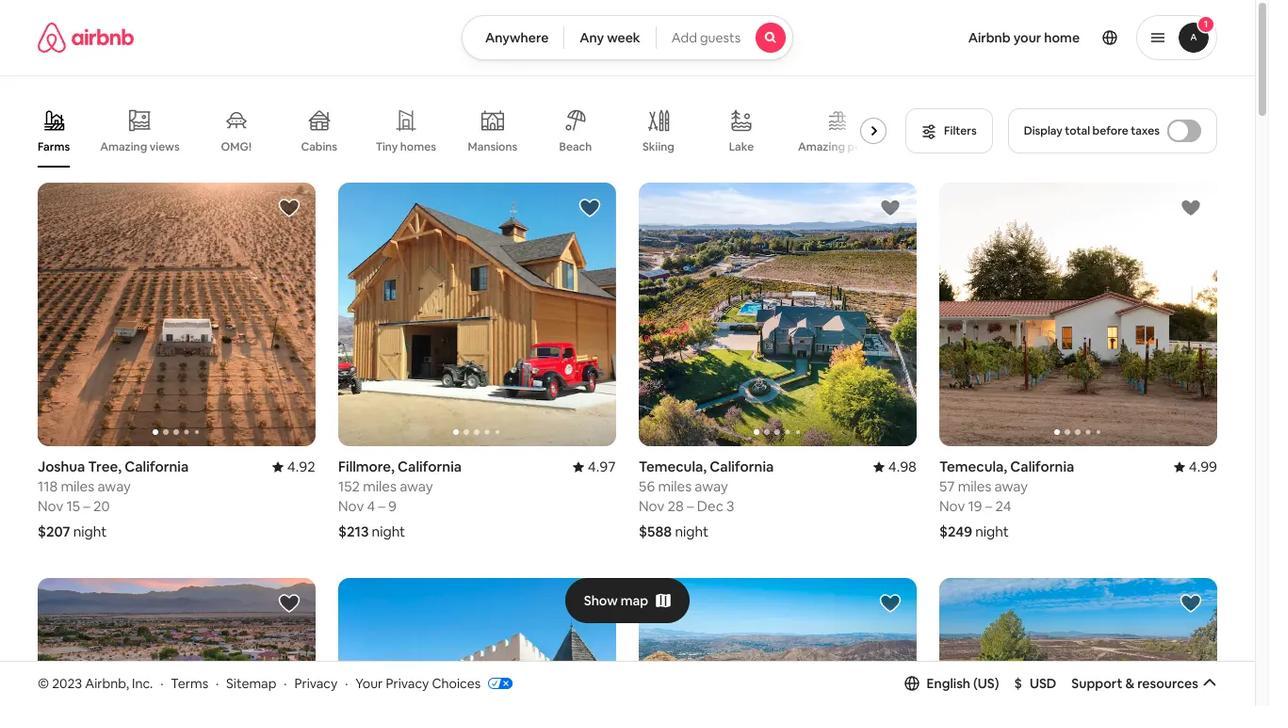 Task type: locate. For each thing, give the bounding box(es) containing it.
– inside temecula, california 57 miles away nov 19 – 24 $249 night
[[986, 498, 993, 516]]

nov for nov 19 – 24
[[940, 498, 965, 516]]

1 horizontal spatial privacy
[[386, 675, 429, 692]]

none search field containing anywhere
[[462, 15, 794, 60]]

temecula, inside temecula, california 57 miles away nov 19 – 24 $249 night
[[940, 458, 1008, 476]]

2 california from the left
[[398, 458, 462, 476]]

3 california from the left
[[710, 458, 774, 476]]

california
[[125, 458, 189, 476], [398, 458, 462, 476], [710, 458, 774, 476], [1011, 458, 1075, 476]]

display
[[1024, 123, 1063, 139]]

away inside fillmore, california 152 miles away nov 4 – 9 $213 night
[[400, 478, 433, 496]]

$207
[[38, 523, 70, 541]]

0 horizontal spatial amazing
[[100, 139, 147, 154]]

20
[[93, 498, 110, 516]]

2 away from the left
[[400, 478, 433, 496]]

night inside joshua tree, california 118 miles away nov 15 – 20 $207 night
[[73, 523, 107, 541]]

english
[[927, 676, 971, 693]]

– inside 'temecula, california 56 miles away nov 28 – dec 3 $588 night'
[[687, 498, 694, 516]]

2 miles from the left
[[363, 478, 397, 496]]

1 miles from the left
[[61, 478, 94, 496]]

miles up 19 at the right of the page
[[958, 478, 992, 496]]

4 nov from the left
[[940, 498, 965, 516]]

–
[[83, 498, 90, 516], [378, 498, 386, 516], [687, 498, 694, 516], [986, 498, 993, 516]]

total
[[1065, 123, 1091, 139]]

4 away from the left
[[995, 478, 1028, 496]]

homes
[[400, 139, 436, 155]]

privacy left your
[[294, 675, 338, 692]]

4.99
[[1189, 458, 1218, 476]]

add to wishlist: thousand palms, california image
[[278, 593, 301, 616]]

1 button
[[1137, 15, 1218, 60]]

nov down 118
[[38, 498, 63, 516]]

temecula, inside 'temecula, california 56 miles away nov 28 – dec 3 $588 night'
[[639, 458, 707, 476]]

3 miles from the left
[[658, 478, 692, 496]]

california up 3
[[710, 458, 774, 476]]

california inside 'temecula, california 56 miles away nov 28 – dec 3 $588 night'
[[710, 458, 774, 476]]

1 california from the left
[[125, 458, 189, 476]]

night down 20
[[73, 523, 107, 541]]

filters
[[944, 123, 977, 139]]

0 horizontal spatial temecula,
[[639, 458, 707, 476]]

miles
[[61, 478, 94, 496], [363, 478, 397, 496], [658, 478, 692, 496], [958, 478, 992, 496]]

3 – from the left
[[687, 498, 694, 516]]

nov down 57
[[940, 498, 965, 516]]

night down 28
[[675, 523, 709, 541]]

&
[[1126, 676, 1135, 693]]

©
[[38, 675, 49, 692]]

4 – from the left
[[986, 498, 993, 516]]

4.97 out of 5 average rating image
[[573, 458, 616, 476]]

before
[[1093, 123, 1129, 139]]

add guests
[[672, 29, 741, 46]]

nov inside temecula, california 57 miles away nov 19 – 24 $249 night
[[940, 498, 965, 516]]

group containing amazing views
[[38, 94, 895, 168]]

add to wishlist: temecula, california image
[[879, 197, 902, 220], [1180, 593, 1203, 616]]

california inside temecula, california 57 miles away nov 19 – 24 $249 night
[[1011, 458, 1075, 476]]

away up dec
[[695, 478, 728, 496]]

2 nov from the left
[[338, 498, 364, 516]]

$588
[[639, 523, 672, 541]]

1 away from the left
[[97, 478, 131, 496]]

1 – from the left
[[83, 498, 90, 516]]

amazing left views
[[100, 139, 147, 154]]

amazing for amazing pools
[[798, 139, 845, 155]]

temecula, california 56 miles away nov 28 – dec 3 $588 night
[[639, 458, 774, 541]]

resources
[[1138, 676, 1199, 693]]

night down 24
[[976, 523, 1009, 541]]

1 privacy from the left
[[294, 675, 338, 692]]

miles up 28
[[658, 478, 692, 496]]

your
[[1014, 29, 1042, 46]]

· left your
[[345, 675, 348, 692]]

nov inside fillmore, california 152 miles away nov 4 – 9 $213 night
[[338, 498, 364, 516]]

15
[[67, 498, 80, 516]]

1 nov from the left
[[38, 498, 63, 516]]

away inside temecula, california 57 miles away nov 19 – 24 $249 night
[[995, 478, 1028, 496]]

show map button
[[565, 578, 690, 624]]

0 horizontal spatial privacy
[[294, 675, 338, 692]]

2 – from the left
[[378, 498, 386, 516]]

None search field
[[462, 15, 794, 60]]

· left privacy link
[[284, 675, 287, 692]]

miles up the 15
[[61, 478, 94, 496]]

night down 9
[[372, 523, 405, 541]]

away up 24
[[995, 478, 1028, 496]]

2 night from the left
[[372, 523, 405, 541]]

add to wishlist: temecula, california image
[[1180, 197, 1203, 220]]

1 night from the left
[[73, 523, 107, 541]]

· right terms
[[216, 675, 219, 692]]

california right "fillmore," at the bottom of the page
[[398, 458, 462, 476]]

– right 19 at the right of the page
[[986, 498, 993, 516]]

nov down 152
[[338, 498, 364, 516]]

– right 28
[[687, 498, 694, 516]]

california up 24
[[1011, 458, 1075, 476]]

display total before taxes
[[1024, 123, 1160, 139]]

2 temecula, from the left
[[940, 458, 1008, 476]]

1 horizontal spatial add to wishlist: temecula, california image
[[1180, 593, 1203, 616]]

terms · sitemap · privacy ·
[[171, 675, 348, 692]]

nov
[[38, 498, 63, 516], [338, 498, 364, 516], [639, 498, 665, 516], [940, 498, 965, 516]]

airbnb
[[969, 29, 1011, 46]]

– right the 15
[[83, 498, 90, 516]]

28
[[668, 498, 684, 516]]

away for 152 miles away
[[400, 478, 433, 496]]

away right 152
[[400, 478, 433, 496]]

amazing left pools
[[798, 139, 845, 155]]

· right inc.
[[160, 675, 163, 692]]

farms
[[38, 139, 70, 155]]

1 horizontal spatial temecula,
[[940, 458, 1008, 476]]

filters button
[[906, 108, 993, 154]]

anywhere button
[[462, 15, 565, 60]]

privacy right your
[[386, 675, 429, 692]]

– left 9
[[378, 498, 386, 516]]

add guests button
[[656, 15, 794, 60]]

4 miles from the left
[[958, 478, 992, 496]]

miles inside 'temecula, california 56 miles away nov 28 – dec 3 $588 night'
[[658, 478, 692, 496]]

support & resources
[[1072, 676, 1199, 693]]

0 horizontal spatial add to wishlist: temecula, california image
[[879, 197, 902, 220]]

show
[[584, 592, 618, 609]]

1 temecula, from the left
[[639, 458, 707, 476]]

pools
[[848, 139, 877, 155]]

joshua tree, california 118 miles away nov 15 – 20 $207 night
[[38, 458, 189, 541]]

sitemap link
[[226, 675, 277, 692]]

night
[[73, 523, 107, 541], [372, 523, 405, 541], [675, 523, 709, 541], [976, 523, 1009, 541]]

california inside fillmore, california 152 miles away nov 4 – 9 $213 night
[[398, 458, 462, 476]]

1 vertical spatial add to wishlist: temecula, california image
[[1180, 593, 1203, 616]]

nov for nov 28 – dec 3
[[639, 498, 665, 516]]

away down tree,
[[97, 478, 131, 496]]

miles up 4
[[363, 478, 397, 496]]

temecula, for 56
[[639, 458, 707, 476]]

away inside 'temecula, california 56 miles away nov 28 – dec 3 $588 night'
[[695, 478, 728, 496]]

3 night from the left
[[675, 523, 709, 541]]

4 night from the left
[[976, 523, 1009, 541]]

miles for 56 miles away
[[658, 478, 692, 496]]

fillmore, california 152 miles away nov 4 – 9 $213 night
[[338, 458, 462, 541]]

california right tree,
[[125, 458, 189, 476]]

temecula, up 56
[[639, 458, 707, 476]]

support & resources button
[[1072, 676, 1218, 693]]

temecula, california 57 miles away nov 19 – 24 $249 night
[[940, 458, 1075, 541]]

miles inside temecula, california 57 miles away nov 19 – 24 $249 night
[[958, 478, 992, 496]]

nov inside 'temecula, california 56 miles away nov 28 – dec 3 $588 night'
[[639, 498, 665, 516]]

group
[[38, 94, 895, 168], [38, 183, 316, 447], [338, 183, 616, 447], [639, 183, 917, 447], [940, 183, 1218, 447], [38, 579, 316, 707], [338, 579, 616, 707], [639, 579, 917, 707], [940, 579, 1218, 707]]

4.92
[[287, 458, 316, 476]]

nov down 56
[[639, 498, 665, 516]]

privacy
[[294, 675, 338, 692], [386, 675, 429, 692]]

amazing
[[100, 139, 147, 154], [798, 139, 845, 155]]

2023
[[52, 675, 82, 692]]

any week
[[580, 29, 641, 46]]

away for 57 miles away
[[995, 478, 1028, 496]]

1 horizontal spatial amazing
[[798, 139, 845, 155]]

tree,
[[88, 458, 122, 476]]

3 nov from the left
[[639, 498, 665, 516]]

miles inside fillmore, california 152 miles away nov 4 – 9 $213 night
[[363, 478, 397, 496]]

– inside fillmore, california 152 miles away nov 4 – 9 $213 night
[[378, 498, 386, 516]]

4 california from the left
[[1011, 458, 1075, 476]]

support
[[1072, 676, 1123, 693]]

map
[[621, 592, 649, 609]]

temecula, up 57
[[940, 458, 1008, 476]]

3 away from the left
[[695, 478, 728, 496]]

week
[[607, 29, 641, 46]]



Task type: describe. For each thing, give the bounding box(es) containing it.
24
[[996, 498, 1012, 516]]

4.97
[[588, 458, 616, 476]]

lake
[[729, 139, 754, 155]]

– for nov 28 – dec 3
[[687, 498, 694, 516]]

4.98
[[889, 458, 917, 476]]

usd
[[1030, 676, 1057, 693]]

your privacy choices link
[[356, 675, 513, 694]]

$213
[[338, 523, 369, 541]]

– inside joshua tree, california 118 miles away nov 15 – 20 $207 night
[[83, 498, 90, 516]]

english (us) button
[[904, 676, 1000, 693]]

your
[[356, 675, 383, 692]]

california for temecula, california 57 miles away nov 19 – 24 $249 night
[[1011, 458, 1075, 476]]

amazing for amazing views
[[100, 139, 147, 154]]

56
[[639, 478, 655, 496]]

fillmore,
[[338, 458, 395, 476]]

airbnb your home
[[969, 29, 1080, 46]]

any
[[580, 29, 604, 46]]

airbnb your home link
[[957, 18, 1091, 57]]

sitemap
[[226, 675, 277, 692]]

skiing
[[643, 139, 675, 155]]

english (us)
[[927, 676, 1000, 693]]

night inside 'temecula, california 56 miles away nov 28 – dec 3 $588 night'
[[675, 523, 709, 541]]

(us)
[[974, 676, 1000, 693]]

taxes
[[1131, 123, 1160, 139]]

118
[[38, 478, 58, 496]]

beach
[[559, 139, 592, 155]]

– for nov 19 – 24
[[986, 498, 993, 516]]

nov for nov 4 – 9
[[338, 498, 364, 516]]

tiny homes
[[376, 139, 436, 155]]

miles inside joshua tree, california 118 miles away nov 15 – 20 $207 night
[[61, 478, 94, 496]]

views
[[150, 139, 180, 154]]

joshua
[[38, 458, 85, 476]]

mansions
[[468, 139, 518, 155]]

miles for 57 miles away
[[958, 478, 992, 496]]

airbnb,
[[85, 675, 129, 692]]

temecula, for 57
[[940, 458, 1008, 476]]

2 · from the left
[[216, 675, 219, 692]]

add to wishlist: bonsall, california image
[[579, 593, 601, 616]]

© 2023 airbnb, inc. ·
[[38, 675, 163, 692]]

amazing pools
[[798, 139, 877, 155]]

add
[[672, 29, 697, 46]]

inc.
[[132, 675, 153, 692]]

cabins
[[301, 139, 338, 155]]

1
[[1204, 18, 1208, 30]]

dec
[[697, 498, 724, 516]]

tiny
[[376, 139, 398, 155]]

choices
[[432, 675, 481, 692]]

$
[[1015, 676, 1023, 693]]

california for temecula, california 56 miles away nov 28 – dec 3 $588 night
[[710, 458, 774, 476]]

omg!
[[221, 139, 252, 155]]

add to wishlist: fillmore, california image
[[579, 197, 601, 220]]

4.98 out of 5 average rating image
[[873, 458, 917, 476]]

home
[[1045, 29, 1080, 46]]

2 privacy from the left
[[386, 675, 429, 692]]

add to wishlist: joshua tree, california image
[[278, 197, 301, 220]]

night inside temecula, california 57 miles away nov 19 – 24 $249 night
[[976, 523, 1009, 541]]

away for 56 miles away
[[695, 478, 728, 496]]

$249
[[940, 523, 973, 541]]

$ usd
[[1015, 676, 1057, 693]]

night inside fillmore, california 152 miles away nov 4 – 9 $213 night
[[372, 523, 405, 541]]

display total before taxes button
[[1008, 108, 1218, 154]]

4
[[367, 498, 375, 516]]

9
[[389, 498, 397, 516]]

california inside joshua tree, california 118 miles away nov 15 – 20 $207 night
[[125, 458, 189, 476]]

your privacy choices
[[356, 675, 481, 692]]

1 · from the left
[[160, 675, 163, 692]]

anywhere
[[485, 29, 549, 46]]

amazing views
[[100, 139, 180, 154]]

show map
[[584, 592, 649, 609]]

19
[[968, 498, 983, 516]]

away inside joshua tree, california 118 miles away nov 15 – 20 $207 night
[[97, 478, 131, 496]]

privacy link
[[294, 675, 338, 692]]

57
[[940, 478, 955, 496]]

152
[[338, 478, 360, 496]]

– for nov 4 – 9
[[378, 498, 386, 516]]

guests
[[700, 29, 741, 46]]

4 · from the left
[[345, 675, 348, 692]]

california for fillmore, california 152 miles away nov 4 – 9 $213 night
[[398, 458, 462, 476]]

terms
[[171, 675, 208, 692]]

miles for 152 miles away
[[363, 478, 397, 496]]

4.99 out of 5 average rating image
[[1174, 458, 1218, 476]]

any week button
[[564, 15, 657, 60]]

0 vertical spatial add to wishlist: temecula, california image
[[879, 197, 902, 220]]

nov inside joshua tree, california 118 miles away nov 15 – 20 $207 night
[[38, 498, 63, 516]]

terms link
[[171, 675, 208, 692]]

4.92 out of 5 average rating image
[[272, 458, 316, 476]]

3 · from the left
[[284, 675, 287, 692]]

3
[[727, 498, 735, 516]]

profile element
[[816, 0, 1218, 75]]

add to wishlist: malibu, california image
[[879, 593, 902, 616]]



Task type: vqa. For each thing, say whether or not it's contained in the screenshot.
away inside Fillmore, California 152 miles away Nov 4 – 9 $213 night
yes



